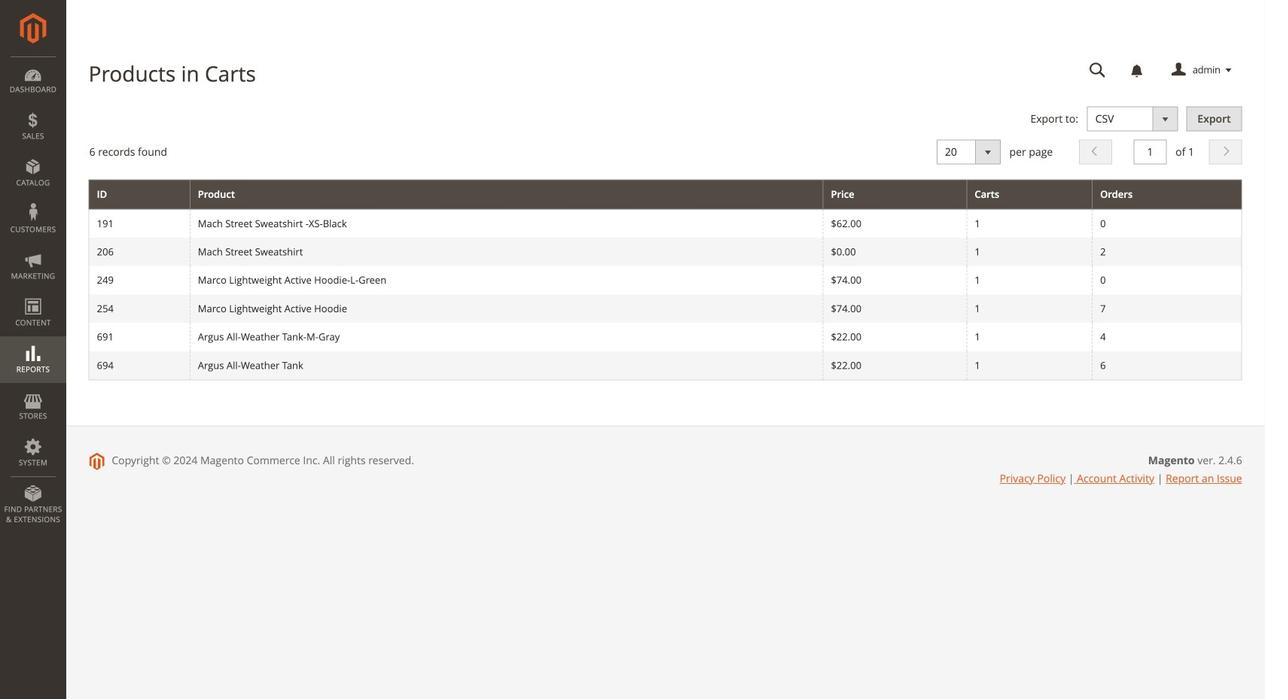Task type: locate. For each thing, give the bounding box(es) containing it.
menu bar
[[0, 57, 66, 533]]

magento admin panel image
[[20, 13, 46, 44]]

None text field
[[1079, 57, 1117, 84], [1134, 140, 1167, 165], [1079, 57, 1117, 84], [1134, 140, 1167, 165]]



